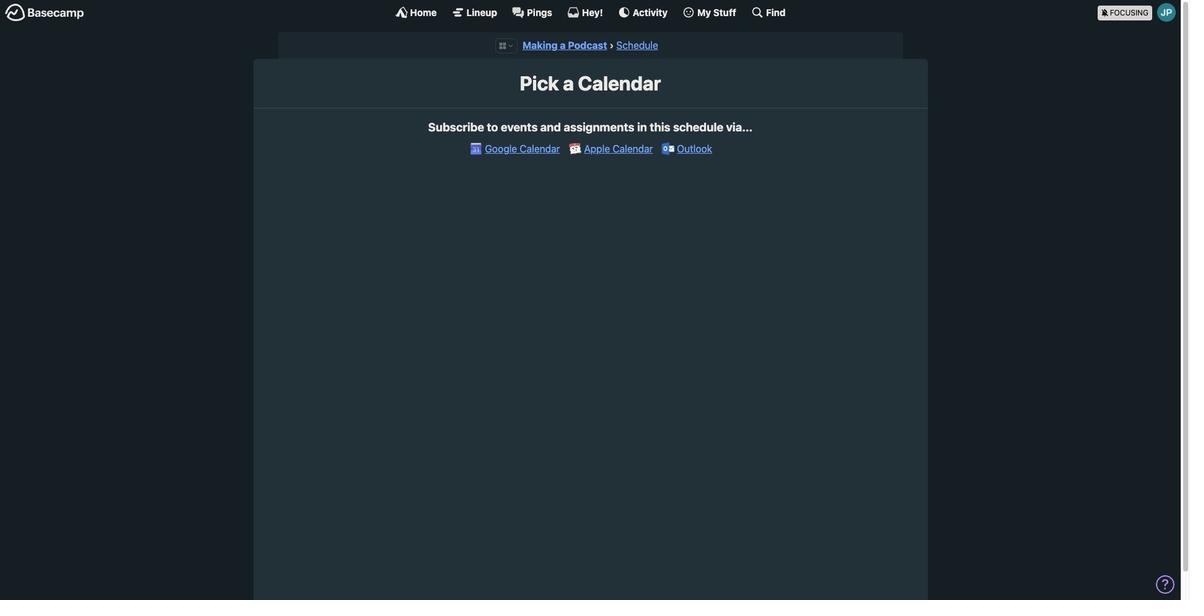 Task type: describe. For each thing, give the bounding box(es) containing it.
podcast
[[568, 40, 608, 51]]

making a podcast
[[523, 40, 608, 51]]

apple
[[584, 143, 610, 154]]

outlook link
[[661, 141, 713, 156]]

assignments
[[564, 120, 635, 134]]

subscribe to events and assignments in this schedule via…
[[428, 120, 753, 134]]

activity
[[633, 7, 668, 18]]

activity link
[[618, 6, 668, 19]]

subscribe
[[428, 120, 485, 134]]

in
[[638, 120, 648, 134]]

my stuff
[[698, 7, 737, 18]]

pings
[[527, 7, 553, 18]]

home link
[[395, 6, 437, 19]]

focusing
[[1111, 8, 1149, 17]]

pick a calendar
[[520, 72, 661, 95]]

home
[[410, 7, 437, 18]]

my stuff button
[[683, 6, 737, 19]]

a for podcast
[[560, 40, 566, 51]]

schedule link
[[617, 40, 659, 51]]

google
[[485, 143, 518, 154]]

apple calendar link
[[568, 143, 653, 154]]

calendar down ›
[[578, 72, 661, 95]]

making a podcast link
[[523, 40, 608, 51]]

events
[[501, 120, 538, 134]]



Task type: locate. For each thing, give the bounding box(es) containing it.
to
[[487, 120, 498, 134]]

my
[[698, 7, 712, 18]]

via…
[[727, 120, 753, 134]]

calendar
[[578, 72, 661, 95], [520, 143, 560, 154], [613, 143, 653, 154]]

lineup
[[467, 7, 498, 18]]

schedule
[[617, 40, 659, 51]]

hey! button
[[567, 6, 603, 19]]

0 vertical spatial a
[[560, 40, 566, 51]]

stuff
[[714, 7, 737, 18]]

calendar for apple calendar
[[613, 143, 653, 154]]

switch accounts image
[[5, 3, 84, 22]]

outlook
[[677, 143, 713, 154]]

making
[[523, 40, 558, 51]]

google calendar link
[[469, 141, 560, 156]]

pick
[[520, 72, 559, 95]]

apple calendar
[[584, 143, 653, 154]]

a right pick
[[563, 72, 574, 95]]

hey!
[[582, 7, 603, 18]]

google calendar
[[485, 143, 560, 154]]

calendar down the 'and'
[[520, 143, 560, 154]]

lineup link
[[452, 6, 498, 19]]

a right making
[[560, 40, 566, 51]]

find
[[767, 7, 786, 18]]

calendar down 'in'
[[613, 143, 653, 154]]

pings button
[[512, 6, 553, 19]]

find button
[[752, 6, 786, 19]]

a
[[560, 40, 566, 51], [563, 72, 574, 95]]

james peterson image
[[1158, 3, 1177, 22]]

schedule
[[674, 120, 724, 134]]

›
[[610, 40, 614, 51]]

this
[[650, 120, 671, 134]]

1 vertical spatial a
[[563, 72, 574, 95]]

a for calendar
[[563, 72, 574, 95]]

calendar for google calendar
[[520, 143, 560, 154]]

› schedule
[[610, 40, 659, 51]]

focusing button
[[1098, 0, 1182, 24]]

and
[[541, 120, 561, 134]]

main element
[[0, 0, 1182, 24]]



Task type: vqa. For each thing, say whether or not it's contained in the screenshot.
the assignments
yes



